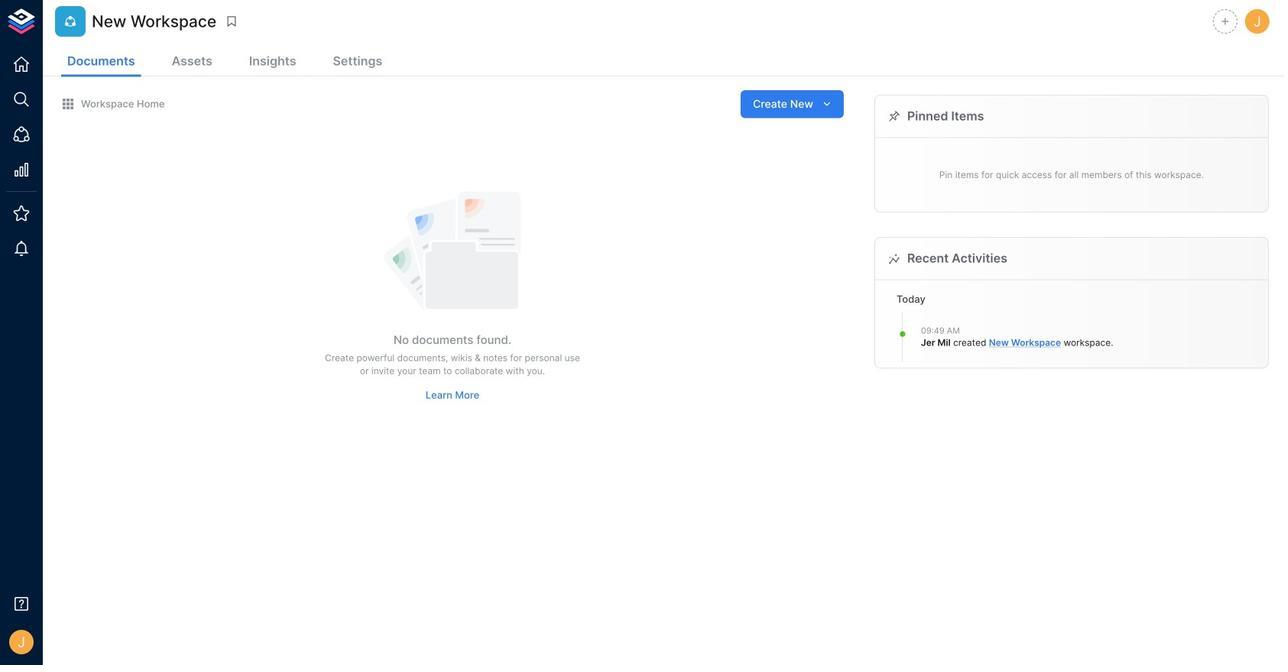 Task type: vqa. For each thing, say whether or not it's contained in the screenshot.
1st Bookmark icon from the bottom
no



Task type: locate. For each thing, give the bounding box(es) containing it.
bookmark image
[[225, 15, 239, 28]]



